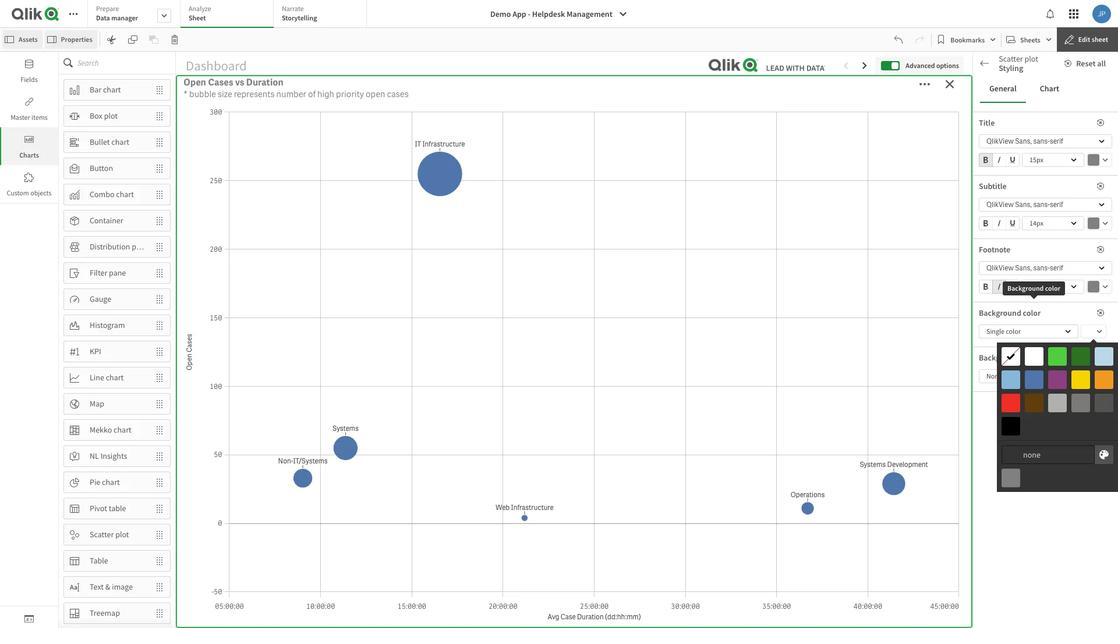 Task type: vqa. For each thing, say whether or not it's contained in the screenshot.
Activate
no



Task type: locate. For each thing, give the bounding box(es) containing it.
want
[[996, 241, 1010, 250]]

3 sans- from the top
[[1033, 264, 1050, 273]]

state inside 'if you want to add the object to master visualizations, you need to set state to <inherited>.'
[[1065, 250, 1080, 259]]

6 move image from the top
[[149, 316, 170, 336]]

background up "single color"
[[979, 308, 1021, 319]]

2 vertical spatial sans-
[[1033, 264, 1050, 273]]

2 horizontal spatial color
[[1045, 284, 1060, 293]]

1 move image from the top
[[149, 80, 170, 100]]

tooltip
[[997, 339, 1118, 493]]

2 serif from the top
[[1050, 200, 1063, 210]]

triangle bottom image
[[973, 279, 988, 285]]

6 move image from the top
[[149, 421, 170, 441]]

size inside 'open cases vs duration * bubble size represents number of high priority open cases'
[[218, 89, 232, 100]]

0 horizontal spatial you
[[984, 241, 994, 250]]

0 vertical spatial open
[[183, 76, 206, 89]]

state right set
[[1065, 250, 1080, 259]]

qlikview sans, sans-serif button for footnote
[[979, 261, 1112, 275]]

background color up "single color"
[[979, 308, 1041, 319]]

distribution plot
[[90, 242, 145, 252]]

1 vertical spatial &
[[105, 582, 110, 593]]

demo app - helpdesk management
[[490, 9, 612, 19]]

14 move image from the top
[[149, 604, 170, 624]]

1 vertical spatial triangle right image
[[973, 519, 988, 525]]

2 move image from the top
[[149, 185, 170, 205]]

items
[[31, 113, 48, 122]]

0 vertical spatial image
[[1023, 353, 1044, 363]]

2 qlikview sans, sans-serif button from the top
[[979, 261, 1112, 275]]

1 qlikview sans, sans-serif from the top
[[986, 137, 1063, 146]]

0 vertical spatial group
[[979, 153, 1020, 169]]

color right '12px'
[[1045, 284, 1060, 293]]

sans, down "states"
[[1015, 200, 1032, 210]]

to left add
[[1012, 241, 1017, 250]]

3 move image from the top
[[149, 132, 170, 152]]

background color down 'if you want to add the object to master visualizations, you need to set state to <inherited>.'
[[1007, 284, 1060, 293]]

chart right combo
[[116, 189, 134, 200]]

1 vertical spatial qlikview sans, sans-serif button
[[979, 261, 1112, 275]]

chart right pie
[[102, 478, 120, 488]]

move image for gauge
[[149, 290, 170, 310]]

qlikview sans, sans-serif for subtitle
[[986, 200, 1063, 210]]

cases left vs
[[208, 76, 233, 89]]

group
[[979, 153, 1020, 169], [979, 217, 1020, 233], [979, 280, 1020, 296]]

qlikview sans, sans-serif button for title
[[979, 135, 1112, 148]]

chart
[[1000, 63, 1019, 74], [1040, 83, 1059, 94]]

serif inside dropdown button
[[1050, 200, 1063, 210]]

sans- up 14px
[[1033, 200, 1050, 210]]

7 move image from the top
[[149, 342, 170, 362]]

qlikview
[[986, 137, 1014, 146], [986, 200, 1014, 210], [986, 264, 1014, 273]]

1 vertical spatial qlikview sans, sans-serif
[[986, 200, 1063, 210]]

2 vertical spatial background
[[979, 353, 1021, 363]]

nl insights
[[90, 451, 127, 462]]

move image for kpi
[[149, 342, 170, 362]]

1 horizontal spatial you
[[1021, 250, 1031, 259]]

resolved
[[215, 418, 253, 430]]

application
[[0, 0, 1118, 629]]

background color inside tooltip
[[1007, 284, 1060, 293]]

plot right box
[[104, 111, 118, 121]]

image up the none popup button
[[1023, 353, 1044, 363]]

open cases vs duration * bubble size represents number of high priority open cases
[[183, 76, 409, 100]]

qlikview sans, sans-serif up presentation
[[986, 264, 1063, 273]]

nl
[[90, 451, 99, 462]]

chart right bullet
[[111, 137, 129, 147]]

sans, up presentation
[[1015, 264, 1032, 273]]

treemap
[[90, 609, 120, 619]]

assets button
[[2, 30, 42, 49]]

1 vertical spatial background
[[979, 308, 1021, 319]]

color right 'single'
[[1006, 327, 1021, 336]]

cases inside high priority cases 72
[[339, 85, 387, 109]]

color inside background color tooltip
[[1045, 284, 1060, 293]]

1 vertical spatial priority
[[575, 165, 607, 177]]

2 vertical spatial group
[[979, 280, 1020, 296]]

serif up "15px" "popup button"
[[1050, 137, 1063, 146]]

2 vertical spatial qlikview
[[986, 264, 1014, 273]]

0 horizontal spatial priority
[[276, 85, 335, 109]]

0 vertical spatial chart
[[1000, 63, 1019, 74]]

14px
[[1030, 219, 1043, 228]]

sheet
[[1092, 35, 1108, 44]]

3 qlikview from the top
[[986, 264, 1014, 273]]

9 move image from the top
[[149, 447, 170, 467]]

triangle right image down grid
[[973, 519, 988, 525]]

1 vertical spatial chart
[[1040, 83, 1059, 94]]

2 move image from the top
[[149, 106, 170, 126]]

0 horizontal spatial scatter
[[90, 530, 114, 540]]

0 vertical spatial scatter
[[999, 54, 1023, 64]]

title
[[979, 118, 995, 128]]

142 button
[[445, 80, 703, 159]]

8 move image from the top
[[149, 395, 170, 414]]

size down background image at the bottom right of page
[[1005, 365, 1018, 376]]

edit
[[1078, 35, 1090, 44]]

advanced
[[906, 61, 935, 70]]

box
[[90, 111, 102, 121]]

move image right bullet chart
[[149, 132, 170, 152]]

qlikview sans, sans-serif button
[[979, 135, 1112, 148], [979, 261, 1112, 275]]

plot right distribution
[[132, 242, 145, 252]]

3 serif from the top
[[1050, 264, 1063, 273]]

move image right line chart
[[149, 368, 170, 388]]

alternate
[[988, 179, 1019, 190]]

plot for box plot
[[104, 111, 118, 121]]

0 vertical spatial background color
[[1007, 284, 1060, 293]]

scatter
[[999, 54, 1023, 64], [90, 530, 114, 540]]

2 vertical spatial sans,
[[1015, 264, 1032, 273]]

qlikview sans, sans-serif down "states"
[[986, 200, 1063, 210]]

1 group from the top
[[979, 153, 1020, 169]]

qlikview sans, sans-serif inside dropdown button
[[986, 200, 1063, 210]]

qlikview for title
[[986, 137, 1014, 146]]

max
[[979, 441, 993, 452]]

None text field
[[979, 455, 1087, 471]]

chart down suggestions
[[1040, 83, 1059, 94]]

to right set
[[1081, 250, 1087, 259]]

object
[[1042, 241, 1060, 250]]

scatter inside scatter plot styling
[[999, 54, 1023, 64]]

group up want
[[979, 217, 1020, 233]]

2 sans, from the top
[[1015, 200, 1032, 210]]

1 horizontal spatial scatter
[[999, 54, 1023, 64]]

1 vertical spatial qlikview
[[986, 200, 1014, 210]]

properties button
[[45, 30, 97, 49]]

0 vertical spatial qlikview sans, sans-serif
[[986, 137, 1063, 146]]

move image left '*'
[[149, 80, 170, 100]]

*
[[183, 89, 188, 100]]

0 vertical spatial sans-
[[1033, 137, 1050, 146]]

1 vertical spatial color
[[1023, 308, 1041, 319]]

number
[[276, 89, 306, 100]]

4 move image from the top
[[149, 237, 170, 257]]

1 triangle right image from the top
[[973, 160, 988, 165]]

by
[[563, 165, 573, 177]]

72
[[289, 109, 332, 155]]

open left vs
[[183, 76, 206, 89]]

2 sans- from the top
[[1033, 200, 1050, 210]]

3 group from the top
[[979, 280, 1020, 296]]

12 move image from the top
[[149, 552, 170, 572]]

background color
[[1007, 284, 1060, 293], [979, 308, 1041, 319]]

chart up the general button
[[1000, 63, 1019, 74]]

qlikview sans, sans-serif button up "15px" "popup button"
[[979, 135, 1112, 148]]

plot down "table"
[[115, 530, 129, 540]]

13 move image from the top
[[149, 578, 170, 598]]

analyze
[[189, 4, 211, 13]]

0 horizontal spatial &
[[105, 582, 110, 593]]

1 vertical spatial open
[[511, 165, 534, 177]]

general down scatter chart icon in the top of the page
[[989, 83, 1017, 94]]

color for single color dropdown button
[[1006, 327, 1021, 336]]

to left set
[[1048, 250, 1054, 259]]

open left resolved
[[182, 418, 204, 430]]

qlikview down 'visualizations,' in the right top of the page
[[986, 264, 1014, 273]]

move image
[[149, 159, 170, 178], [149, 185, 170, 205], [149, 211, 170, 231], [149, 237, 170, 257], [149, 290, 170, 310], [149, 316, 170, 336], [149, 342, 170, 362], [149, 395, 170, 414], [149, 447, 170, 467], [149, 499, 170, 519], [149, 526, 170, 545], [149, 552, 170, 572], [149, 578, 170, 598], [149, 604, 170, 624]]

styling up "single color"
[[1002, 305, 1026, 316]]

scatter for scatter plot styling
[[999, 54, 1023, 64]]

0 vertical spatial triangle right image
[[973, 160, 988, 165]]

chart right mekko
[[114, 425, 131, 436]]

the
[[1031, 241, 1041, 250]]

0 horizontal spatial size
[[218, 89, 232, 100]]

1 horizontal spatial size
[[1005, 365, 1018, 376]]

2 vertical spatial qlikview sans, sans-serif
[[986, 264, 1063, 273]]

serif for subtitle
[[1050, 200, 1063, 210]]

move image for nl insights
[[149, 447, 170, 467]]

sans, inside dropdown button
[[1015, 200, 1032, 210]]

0 horizontal spatial image
[[112, 582, 133, 593]]

0 vertical spatial tab list
[[87, 0, 371, 29]]

color up single color dropdown button
[[1023, 308, 1041, 319]]

7 move image from the top
[[149, 473, 170, 493]]

move image right the pane
[[149, 264, 170, 283]]

styling up the general button
[[999, 63, 1023, 73]]

to
[[1012, 241, 1017, 250], [1061, 241, 1067, 250], [1048, 250, 1054, 259], [1081, 250, 1087, 259]]

sans- for footnote
[[1033, 264, 1050, 273]]

1 sans, from the top
[[1015, 137, 1032, 146]]

chart for chart suggestions
[[1000, 63, 1019, 74]]

1 horizontal spatial priority
[[575, 165, 607, 177]]

1 qlikview sans, sans-serif button from the top
[[979, 135, 1112, 148]]

you
[[984, 241, 994, 250], [1021, 250, 1031, 259]]

& right "text"
[[105, 582, 110, 593]]

203 button
[[709, 80, 967, 159]]

sans- for title
[[1033, 137, 1050, 146]]

qlikview sans, sans-serif
[[986, 137, 1063, 146], [986, 200, 1063, 210], [986, 264, 1063, 273]]

plot for distribution plot
[[132, 242, 145, 252]]

serif for title
[[1050, 137, 1063, 146]]

3 sans, from the top
[[1015, 264, 1032, 273]]

& for image
[[105, 582, 110, 593]]

serif up 14px dropdown button
[[1050, 200, 1063, 210]]

priority
[[336, 89, 364, 100]]

sans- up 15px on the top right of the page
[[1033, 137, 1050, 146]]

2 group from the top
[[979, 217, 1020, 233]]

move image for pivot table
[[149, 499, 170, 519]]

chart inside button
[[1040, 83, 1059, 94]]

2 qlikview from the top
[[986, 200, 1014, 210]]

1 vertical spatial state
[[1065, 250, 1080, 259]]

group for title
[[979, 153, 1020, 169]]

if
[[979, 241, 983, 250]]

qlikview sans, sans-serif button down need in the right top of the page
[[979, 261, 1112, 275]]

qlikview sans, sans-serif up 15px on the top right of the page
[[986, 137, 1063, 146]]

1 horizontal spatial chart
[[1040, 83, 1059, 94]]

need
[[1033, 250, 1047, 259]]

mekko
[[90, 425, 112, 436]]

3 move image from the top
[[149, 211, 170, 231]]

fields
[[20, 75, 38, 84]]

hex code text field
[[1016, 445, 1094, 466]]

triangle right image
[[973, 160, 988, 165], [973, 519, 988, 525]]

1 vertical spatial scatter
[[90, 530, 114, 540]]

2 vertical spatial open
[[182, 418, 204, 430]]

0 vertical spatial background
[[1007, 284, 1044, 293]]

tab list containing general
[[980, 75, 1111, 103]]

background inside tooltip
[[1007, 284, 1044, 293]]

1 vertical spatial tab list
[[980, 75, 1111, 103]]

1 vertical spatial general
[[988, 158, 1015, 168]]

move image for bar chart
[[149, 80, 170, 100]]

distribution
[[90, 242, 130, 252]]

off
[[979, 345, 989, 355]]

qlikview inside dropdown button
[[986, 200, 1014, 210]]

0 vertical spatial size
[[218, 89, 232, 100]]

chart right bar
[[103, 84, 121, 95]]

open for open & resolved cases over time
[[182, 418, 204, 430]]

0 vertical spatial qlikview
[[986, 137, 1014, 146]]

state down the subtitle
[[979, 200, 996, 211]]

0 vertical spatial priority
[[276, 85, 335, 109]]

3 qlikview sans, sans-serif from the top
[[986, 264, 1063, 273]]

charts button
[[0, 128, 58, 165]]

open for open cases vs duration * bubble size represents number of high priority open cases
[[183, 76, 206, 89]]

1 sans- from the top
[[1033, 137, 1050, 146]]

james peterson image
[[1092, 5, 1111, 23]]

undo image
[[894, 35, 903, 44]]

cases right high
[[339, 85, 387, 109]]

visualizations,
[[979, 250, 1020, 259]]

table
[[109, 504, 126, 514]]

edit sheet button
[[1057, 27, 1118, 52]]

0 vertical spatial &
[[206, 418, 213, 430]]

move image right mekko chart
[[149, 421, 170, 441]]

1 vertical spatial serif
[[1050, 200, 1063, 210]]

objects
[[30, 189, 52, 197]]

image
[[1023, 353, 1044, 363], [112, 582, 133, 593]]

5 move image from the top
[[149, 368, 170, 388]]

0 vertical spatial styling
[[999, 63, 1023, 73]]

assets
[[19, 35, 38, 44]]

open
[[183, 76, 206, 89], [511, 165, 534, 177], [182, 418, 204, 430]]

2 triangle right image from the top
[[973, 519, 988, 525]]

group down 'appearance'
[[979, 153, 1020, 169]]

10 move image from the top
[[149, 499, 170, 519]]

scatter right scatter chart icon in the top of the page
[[999, 54, 1023, 64]]

none
[[986, 372, 1002, 381]]

custom
[[7, 189, 29, 197]]

0 horizontal spatial color
[[1006, 327, 1021, 336]]

cases
[[208, 76, 233, 89], [339, 85, 387, 109], [536, 165, 561, 177], [255, 418, 280, 430]]

database image
[[24, 59, 34, 69]]

size left vs
[[218, 89, 232, 100]]

plot inside scatter plot styling
[[1025, 54, 1038, 64]]

0 vertical spatial color
[[1045, 284, 1060, 293]]

qlikview down the subtitle
[[986, 200, 1014, 210]]

1 serif from the top
[[1050, 137, 1063, 146]]

move image for pie chart
[[149, 473, 170, 493]]

1 horizontal spatial state
[[1065, 250, 1080, 259]]

0 horizontal spatial chart
[[1000, 63, 1019, 74]]

plot down sheets
[[1025, 54, 1038, 64]]

represents
[[234, 89, 275, 100]]

sans- for subtitle
[[1033, 200, 1050, 210]]

visible
[[994, 441, 1016, 452]]

single
[[986, 327, 1005, 336]]

reset all button
[[1058, 54, 1115, 73]]

1 horizontal spatial color
[[1023, 308, 1041, 319]]

2 qlikview sans, sans-serif from the top
[[986, 200, 1063, 210]]

open for open cases by priority type
[[511, 165, 534, 177]]

11 move image from the top
[[149, 526, 170, 545]]

&
[[206, 418, 213, 430], [105, 582, 110, 593]]

1 vertical spatial sans,
[[1015, 200, 1032, 210]]

1 horizontal spatial &
[[206, 418, 213, 430]]

sans,
[[1015, 137, 1032, 146], [1015, 200, 1032, 210], [1015, 264, 1032, 273]]

move image right "box plot"
[[149, 106, 170, 126]]

qlikview down title
[[986, 137, 1014, 146]]

5 move image from the top
[[149, 290, 170, 310]]

background
[[1007, 284, 1044, 293], [979, 308, 1021, 319], [979, 353, 1021, 363]]

chart right line
[[106, 373, 124, 383]]

0 vertical spatial general
[[989, 83, 1017, 94]]

pivot
[[90, 504, 107, 514]]

move image for container
[[149, 211, 170, 231]]

0 horizontal spatial state
[[979, 200, 996, 211]]

4 move image from the top
[[149, 264, 170, 283]]

0 vertical spatial serif
[[1050, 137, 1063, 146]]

group up the palette image
[[979, 280, 1020, 296]]

1 horizontal spatial image
[[1023, 353, 1044, 363]]

1 move image from the top
[[149, 159, 170, 178]]

scatter up table
[[90, 530, 114, 540]]

sans- down need in the right top of the page
[[1033, 264, 1050, 273]]

move image
[[149, 80, 170, 100], [149, 106, 170, 126], [149, 132, 170, 152], [149, 264, 170, 283], [149, 368, 170, 388], [149, 421, 170, 441], [149, 473, 170, 493]]

tab list
[[87, 0, 371, 29], [980, 75, 1111, 103]]

1 qlikview from the top
[[986, 137, 1014, 146]]

open inside 'open cases vs duration * bubble size represents number of high priority open cases'
[[183, 76, 206, 89]]

bubble
[[189, 89, 216, 100]]

0 vertical spatial qlikview sans, sans-serif button
[[979, 135, 1112, 148]]

box plot
[[90, 111, 118, 121]]

triangle right image up triangle bottom icon
[[973, 160, 988, 165]]

15px button
[[1022, 153, 1084, 167]]

general up alternate
[[988, 158, 1015, 168]]

<inherited>.
[[979, 259, 1013, 267]]

142
[[542, 109, 606, 155]]

color inside single color dropdown button
[[1006, 327, 1021, 336]]

2 vertical spatial serif
[[1050, 264, 1063, 273]]

background up 'bubble size'
[[979, 353, 1021, 363]]

0 vertical spatial sans,
[[1015, 137, 1032, 146]]

1 vertical spatial group
[[979, 217, 1020, 233]]

1 horizontal spatial tab list
[[980, 75, 1111, 103]]

1 vertical spatial sans-
[[1033, 200, 1050, 210]]

state
[[979, 200, 996, 211], [1065, 250, 1080, 259]]

you right if
[[984, 241, 994, 250]]

you left 'the'
[[1021, 250, 1031, 259]]

sans, up 15px on the top right of the page
[[1015, 137, 1032, 146]]

serif down set
[[1050, 264, 1063, 273]]

move image for button
[[149, 159, 170, 178]]

image right "text"
[[112, 582, 133, 593]]

0 horizontal spatial tab list
[[87, 0, 371, 29]]

& left resolved
[[206, 418, 213, 430]]

sans- inside dropdown button
[[1033, 200, 1050, 210]]

bar
[[90, 84, 101, 95]]

charts
[[19, 151, 39, 160]]

2 vertical spatial color
[[1006, 327, 1021, 336]]

move image right the pie chart
[[149, 473, 170, 493]]

move image for mekko chart
[[149, 421, 170, 441]]

general
[[989, 83, 1017, 94], [988, 158, 1015, 168]]

serif
[[1050, 137, 1063, 146], [1050, 200, 1063, 210], [1050, 264, 1063, 273]]

link image
[[24, 97, 34, 107]]

vs
[[235, 76, 244, 89]]

background down 'if you want to add the object to master visualizations, you need to set state to <inherited>.'
[[1007, 284, 1044, 293]]

appearance tab
[[973, 130, 1118, 152]]

open left by
[[511, 165, 534, 177]]

scatter chart image
[[982, 64, 991, 73]]



Task type: describe. For each thing, give the bounding box(es) containing it.
master
[[11, 113, 30, 122]]

button
[[90, 163, 113, 174]]

type
[[609, 165, 628, 177]]

general button
[[980, 75, 1026, 103]]

map
[[90, 399, 104, 409]]

1 vertical spatial styling
[[1002, 305, 1026, 316]]

container
[[90, 216, 123, 226]]

1 vertical spatial background color
[[979, 308, 1041, 319]]

kpi
[[90, 347, 101, 357]]

plot for scatter plot
[[115, 530, 129, 540]]

combo chart
[[90, 189, 134, 200]]

move image for map
[[149, 395, 170, 414]]

bullet
[[90, 137, 110, 147]]

max visible bubbles
[[979, 441, 1045, 452]]

plot for scatter plot styling
[[1025, 54, 1038, 64]]

cases left the over
[[255, 418, 280, 430]]

move image for filter pane
[[149, 264, 170, 283]]

master items button
[[0, 90, 58, 128]]

background image
[[979, 353, 1044, 363]]

-
[[528, 9, 531, 19]]

object image
[[24, 135, 34, 144]]

navigation
[[979, 331, 1016, 342]]

subtitle
[[979, 181, 1007, 192]]

bubbles
[[1018, 441, 1045, 452]]

move image for combo chart
[[149, 185, 170, 205]]

scatter plot styling
[[999, 54, 1038, 73]]

high priority cases 72
[[234, 85, 387, 155]]

appearance
[[979, 136, 1019, 146]]

cut image
[[107, 35, 116, 44]]

triangle bottom image
[[973, 181, 988, 187]]

sheet
[[189, 13, 206, 22]]

move image for treemap
[[149, 604, 170, 624]]

qlikview for subtitle
[[986, 200, 1014, 210]]

move image for text & image
[[149, 578, 170, 598]]

1 vertical spatial size
[[1005, 365, 1018, 376]]

1 vertical spatial image
[[112, 582, 133, 593]]

12px
[[1030, 282, 1043, 291]]

bar chart
[[90, 84, 121, 95]]

move image for line chart
[[149, 368, 170, 388]]

open cases by priority type
[[511, 165, 628, 177]]

reset all
[[1076, 58, 1106, 69]]

histogram
[[90, 320, 125, 331]]

application containing 72
[[0, 0, 1118, 629]]

line
[[90, 373, 104, 383]]

sheets
[[1020, 35, 1040, 44]]

next sheet: performance image
[[860, 61, 870, 70]]

sheets button
[[1004, 30, 1054, 49]]

& for resolved
[[206, 418, 213, 430]]

styling inside scatter plot styling
[[999, 63, 1023, 73]]

presentation
[[988, 277, 1032, 288]]

group for subtitle
[[979, 217, 1020, 233]]

tab list containing prepare
[[87, 0, 371, 29]]

options
[[936, 61, 959, 70]]

if you want to add the object to master visualizations, you need to set state to <inherited>.
[[979, 241, 1088, 267]]

Search text field
[[77, 52, 175, 74]]

move image for scatter plot
[[149, 526, 170, 545]]

manager
[[111, 13, 138, 22]]

line chart
[[90, 373, 124, 383]]

move image for box plot
[[149, 106, 170, 126]]

serif for footnote
[[1050, 264, 1063, 273]]

move image for distribution plot
[[149, 237, 170, 257]]

cases left by
[[536, 165, 561, 177]]

to right object
[[1061, 241, 1067, 250]]

pie
[[90, 478, 100, 488]]

cases
[[387, 89, 409, 100]]

qlikview sans, sans-serif for footnote
[[986, 264, 1063, 273]]

chart for combo chart
[[116, 189, 134, 200]]

chart for line chart
[[106, 373, 124, 383]]

single color button
[[979, 325, 1078, 339]]

all
[[1097, 58, 1106, 69]]

advanced options
[[906, 61, 959, 70]]

bookmarks
[[951, 35, 985, 44]]

suggestions
[[1021, 63, 1062, 74]]

insights
[[101, 451, 127, 462]]

states
[[1021, 179, 1041, 190]]

cases inside 'open cases vs duration * bubble size represents number of high priority open cases'
[[208, 76, 233, 89]]

text
[[90, 582, 104, 593]]

move image for bullet chart
[[149, 132, 170, 152]]

data
[[96, 13, 110, 22]]

0 vertical spatial state
[[979, 200, 996, 211]]

analyze sheet
[[189, 4, 211, 22]]

sans, for footnote
[[1015, 264, 1032, 273]]

text & image
[[90, 582, 133, 593]]

demo app - helpdesk management button
[[483, 5, 635, 23]]

chart for chart
[[1040, 83, 1059, 94]]

fields button
[[0, 52, 58, 90]]

pie chart
[[90, 478, 120, 488]]

copy image
[[128, 35, 137, 44]]

edit sheet
[[1078, 35, 1108, 44]]

group for footnote
[[979, 280, 1020, 296]]

delete image
[[170, 35, 179, 44]]

#808080 image
[[1002, 469, 1020, 488]]

mekko chart
[[90, 425, 131, 436]]

none button
[[979, 370, 1112, 384]]

app
[[513, 9, 526, 19]]

move image for table
[[149, 552, 170, 572]]

scatter for scatter plot
[[90, 530, 114, 540]]

duration
[[246, 76, 284, 89]]

custom objects button
[[0, 165, 58, 203]]

chart for pie chart
[[102, 478, 120, 488]]

14px button
[[1022, 217, 1084, 231]]

background color tooltip
[[1003, 274, 1065, 304]]

prepare
[[96, 4, 119, 13]]

demo
[[490, 9, 511, 19]]

master items
[[11, 113, 48, 122]]

chart for bullet chart
[[111, 137, 129, 147]]

move image for histogram
[[149, 316, 170, 336]]

variables image
[[24, 615, 34, 624]]

bubble
[[979, 365, 1003, 376]]

qlikview for footnote
[[986, 264, 1014, 273]]

open & resolved cases over time
[[182, 418, 325, 430]]

sans, for title
[[1015, 137, 1032, 146]]

priority inside high priority cases 72
[[276, 85, 335, 109]]

open expression editor image
[[1094, 456, 1105, 470]]

grid line spacing
[[979, 483, 1035, 493]]

narrate
[[282, 4, 304, 13]]

sans, for subtitle
[[1015, 200, 1032, 210]]

prepare data manager
[[96, 4, 138, 22]]

spacing
[[1009, 483, 1035, 493]]

puzzle image
[[24, 173, 34, 182]]

add
[[1019, 241, 1030, 250]]

filter pane
[[90, 268, 126, 278]]

203
[[806, 109, 870, 155]]

chart for mekko chart
[[114, 425, 131, 436]]

management
[[567, 9, 612, 19]]

qlikview sans, sans-serif for title
[[986, 137, 1063, 146]]

palette image
[[985, 306, 994, 315]]

qlikview sans, sans-serif button
[[979, 198, 1112, 212]]

chart for bar chart
[[103, 84, 121, 95]]

combo
[[90, 189, 114, 200]]

bubble size
[[979, 365, 1018, 376]]

bookmarks button
[[934, 30, 999, 49]]

helpdesk
[[532, 9, 565, 19]]

table
[[90, 556, 108, 567]]

high
[[234, 85, 272, 109]]

alternate states
[[988, 179, 1041, 190]]

general inside button
[[989, 83, 1017, 94]]

navigation off
[[979, 331, 1016, 355]]

color for background color tooltip
[[1045, 284, 1060, 293]]



